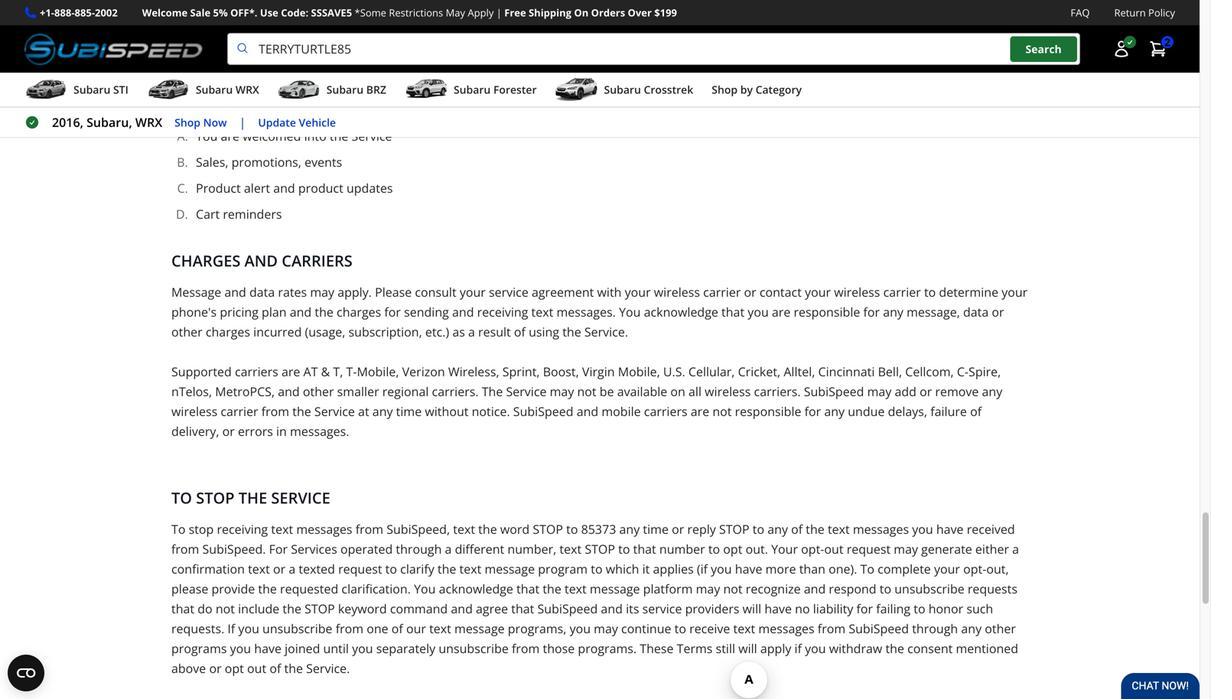 Task type: describe. For each thing, give the bounding box(es) containing it.
you inside the to stop receiving text messages from subispeed, text the word stop to 85373 any time or reply stop to any of the text messages you have received from subispeed. for services operated through a different number, text stop to that number to opt out. your opt-out request may generate either a confirmation text or a texted request to clarify the text message program to which it applies (if you have more than one). to complete your opt-out, please provide the requested clarification. you acknowledge that the text message platform may not recognize and respond to unsubscribe requests that do not include the stop keyword command and agree that subispeed and its service providers will have no liability for failing to honor such requests. if you unsubscribe from one of our text message programs, you may continue to receive text messages from subispeed through any other programs you have joined until you separately unsubscribe from those programs. these terms still will apply if you withdraw the consent mentioned above or opt out of the service.
[[414, 581, 436, 597]]

product alert and product updates
[[196, 180, 393, 196]]

stop down requested
[[305, 601, 335, 617]]

to up which
[[618, 541, 630, 557]]

1 vertical spatial carriers
[[644, 403, 687, 420]]

and down rates
[[290, 304, 312, 320]]

one
[[367, 621, 388, 637]]

return policy
[[1114, 6, 1175, 20]]

1 horizontal spatial |
[[496, 6, 502, 20]]

2 carriers. from the left
[[754, 383, 801, 400]]

2 horizontal spatial messages
[[853, 521, 909, 538]]

to inside message and data rates may apply. please consult your service agreement with your wireless carrier or contact your wireless carrier to determine your phone's pricing plan and the charges for sending and receiving text messages. you acknowledge that you are responsible for any message, data or other charges incurred (usage, subscription, etc.) as a result of using the service.
[[924, 284, 936, 300]]

t,
[[333, 363, 343, 380]]

receive inside the to stop receiving text messages from subispeed, text the word stop to 85373 any time or reply stop to any of the text messages you have received from subispeed. for services operated through a different number, text stop to that number to opt out. your opt-out request may generate either a confirmation text or a texted request to clarify the text message program to which it applies (if you have more than one). to complete your opt-out, please provide the requested clarification. you acknowledge that the text message platform may not recognize and respond to unsubscribe requests that do not include the stop keyword command and agree that subispeed and its service providers will have no liability for failing to honor such requests. if you unsubscribe from one of our text message programs, you may continue to receive text messages from subispeed through any other programs you have joined until you separately unsubscribe from those programs. these terms still will apply if you withdraw the consent mentioned above or opt out of the service.
[[689, 621, 730, 637]]

consent
[[907, 640, 953, 657]]

wireless up the delivery,
[[171, 403, 217, 420]]

0 vertical spatial will
[[743, 601, 761, 617]]

message down the number,
[[485, 561, 535, 577]]

or down determine
[[992, 304, 1004, 320]]

metropcs,
[[215, 383, 275, 400]]

sssave5
[[311, 6, 352, 20]]

are inside message and data rates may apply. please consult your service agreement with your wireless carrier or contact your wireless carrier to determine your phone's pricing plan and the charges for sending and receiving text messages. you acknowledge that you are responsible for any message, data or other charges incurred (usage, subscription, etc.) as a result of using the service.
[[772, 304, 791, 320]]

subscription,
[[348, 324, 422, 340]]

from down liability
[[818, 621, 845, 637]]

forester
[[493, 82, 537, 97]]

vary.
[[641, 73, 668, 89]]

affirm
[[228, 73, 263, 89]]

you right 'if'
[[805, 640, 826, 657]]

you right once
[[204, 73, 225, 89]]

1 horizontal spatial to
[[860, 561, 874, 577]]

of down include
[[270, 660, 281, 677]]

pricing
[[220, 304, 258, 320]]

vehicle
[[299, 115, 336, 129]]

message down agree
[[454, 621, 505, 637]]

keyword
[[338, 601, 387, 617]]

from down programs,
[[512, 640, 540, 657]]

1 vertical spatial wrx
[[135, 114, 162, 131]]

supported carriers are at & t, t-mobile, verizon wireless, sprint, boost, virgin mobile, u.s. cellular, cricket, alltel, cincinnati bell, cellcom, c-spire, ntelos, metropcs, and other smaller regional carriers. the service may not be available on all wireless carriers. subispeed may add or remove any wireless carrier from the service at any time without notice. subispeed and mobile carriers are not responsible for any undue delays, failure of delivery, or errors in messages.
[[171, 363, 1002, 440]]

text right our in the left of the page
[[429, 621, 451, 637]]

number,
[[507, 541, 556, 557]]

0 vertical spatial receive
[[724, 73, 765, 89]]

and up as
[[452, 304, 474, 320]]

the
[[482, 383, 503, 400]]

shop by category
[[712, 82, 802, 97]]

(if
[[697, 561, 708, 577]]

frequency
[[553, 73, 611, 89]]

other inside the to stop receiving text messages from subispeed, text the word stop to 85373 any time or reply stop to any of the text messages you have received from subispeed. for services operated through a different number, text stop to that number to opt out. your opt-out request may generate either a confirmation text or a texted request to clarify the text message program to which it applies (if you have more than one). to complete your opt-out, please provide the requested clarification. you acknowledge that the text message platform may not recognize and respond to unsubscribe requests that do not include the stop keyword command and agree that subispeed and its service providers will have no liability for failing to honor such requests. if you unsubscribe from one of our text message programs, you may continue to receive text messages from subispeed through any other programs you have joined until you separately unsubscribe from those programs. these terms still will apply if you withdraw the consent mentioned above or opt out of the service.
[[985, 621, 1016, 637]]

from down the stop in the left bottom of the page
[[171, 541, 199, 557]]

service. inside the to stop receiving text messages from subispeed, text the word stop to 85373 any time or reply stop to any of the text messages you have received from subispeed. for services operated through a different number, text stop to that number to opt out. your opt-out request may generate either a confirmation text or a texted request to clarify the text message program to which it applies (if you have more than one). to complete your opt-out, please provide the requested clarification. you acknowledge that the text message platform may not recognize and respond to unsubscribe requests that do not include the stop keyword command and agree that subispeed and its service providers will have no liability for failing to honor such requests. if you unsubscribe from one of our text message programs, you may continue to receive text messages from subispeed through any other programs you have joined until you separately unsubscribe from those programs. these terms still will apply if you withdraw the consent mentioned above or opt out of the service.
[[306, 660, 350, 677]]

mobile
[[602, 403, 641, 420]]

faq link
[[1071, 5, 1090, 21]]

for down please at the left top of page
[[384, 304, 401, 320]]

a subaru sti thumbnail image image
[[24, 78, 67, 101]]

shop now
[[175, 115, 227, 129]]

text up the different
[[453, 521, 475, 538]]

now
[[203, 115, 227, 129]]

stop down 85373
[[585, 541, 615, 557]]

joined
[[285, 640, 320, 657]]

of inside supported carriers are at & t, t-mobile, verizon wireless, sprint, boost, virgin mobile, u.s. cellular, cricket, alltel, cincinnati bell, cellcom, c-spire, ntelos, metropcs, and other smaller regional carriers. the service may not be available on all wireless carriers. subispeed may add or remove any wireless carrier from the service at any time without notice. subispeed and mobile carriers are not responsible for any undue delays, failure of delivery, or errors in messages.
[[970, 403, 982, 420]]

that down please
[[171, 601, 194, 617]]

at
[[358, 403, 369, 420]]

events
[[305, 154, 342, 170]]

0 horizontal spatial alert
[[244, 180, 270, 196]]

you are welcomed into the service
[[196, 128, 392, 144]]

product
[[298, 180, 343, 196]]

have left joined
[[254, 640, 281, 657]]

a inside message and data rates may apply. please consult your service agreement with your wireless carrier or contact your wireless carrier to determine your phone's pricing plan and the charges for sending and receiving text messages. you acknowledge that you are responsible for any message, data or other charges incurred (usage, subscription, etc.) as a result of using the service.
[[468, 324, 475, 340]]

shop for shop now
[[175, 115, 200, 129]]

subispeed,
[[386, 521, 450, 538]]

restrictions
[[389, 6, 443, 20]]

have down "recognize"
[[764, 601, 792, 617]]

to up failing
[[880, 581, 891, 597]]

0 vertical spatial to
[[171, 521, 185, 538]]

reminders
[[223, 206, 282, 222]]

reply
[[687, 521, 716, 538]]

the inside supported carriers are at & t, t-mobile, verizon wireless, sprint, boost, virgin mobile, u.s. cellular, cricket, alltel, cincinnati bell, cellcom, c-spire, ntelos, metropcs, and other smaller regional carriers. the service may not be available on all wireless carriers. subispeed may add or remove any wireless carrier from the service at any time without notice. subispeed and mobile carriers are not responsible for any undue delays, failure of delivery, or errors in messages.
[[292, 403, 311, 420]]

subispeed logo image
[[24, 33, 203, 65]]

shop for shop by category
[[712, 82, 738, 97]]

any left undue
[[824, 403, 845, 420]]

as:
[[971, 73, 986, 89]]

the up the "than"
[[806, 521, 825, 538]]

subaru sti
[[73, 82, 128, 97]]

welcomed
[[243, 128, 301, 144]]

may up programs.
[[594, 621, 618, 637]]

stop up the number,
[[533, 521, 563, 538]]

subaru,
[[87, 114, 132, 131]]

welcome
[[142, 6, 188, 20]]

subispeed down cincinnati
[[804, 383, 864, 400]]

such inside the to stop receiving text messages from subispeed, text the word stop to 85373 any time or reply stop to any of the text messages you have received from subispeed. for services operated through a different number, text stop to that number to opt out. your opt-out request may generate either a confirmation text or a texted request to clarify the text message program to which it applies (if you have more than one). to complete your opt-out, please provide the requested clarification. you acknowledge that the text message platform may not recognize and respond to unsubscribe requests that do not include the stop keyword command and agree that subispeed and its service providers will have no liability for failing to honor such requests. if you unsubscribe from one of our text message programs, you may continue to receive text messages from subispeed through any other programs you have joined until you separately unsubscribe from those programs. these terms still will apply if you withdraw the consent mentioned above or opt out of the service.
[[966, 601, 993, 617]]

1 vertical spatial request
[[338, 561, 382, 577]]

content
[[171, 39, 243, 60]]

message and data rates may apply. please consult your service agreement with your wireless carrier or contact your wireless carrier to determine your phone's pricing plan and the charges for sending and receiving text messages. you acknowledge that you are responsible for any message, data or other charges incurred (usage, subscription, etc.) as a result of using the service.
[[171, 284, 1028, 340]]

the down program
[[543, 581, 561, 597]]

and left its on the bottom of the page
[[601, 601, 623, 617]]

have up generate
[[936, 521, 964, 538]]

update vehicle button
[[258, 114, 336, 131]]

orders
[[591, 6, 625, 20]]

receive
[[321, 39, 380, 60]]

2 vertical spatial service
[[314, 403, 355, 420]]

to left which
[[591, 561, 603, 577]]

0 horizontal spatial out
[[247, 660, 266, 677]]

applies
[[653, 561, 694, 577]]

a left "texted" on the bottom of page
[[289, 561, 295, 577]]

you inside message and data rates may apply. please consult your service agreement with your wireless carrier or contact your wireless carrier to determine your phone's pricing plan and the charges for sending and receiving text messages. you acknowledge that you are responsible for any message, data or other charges incurred (usage, subscription, etc.) as a result of using the service.
[[748, 304, 769, 320]]

verizon
[[402, 363, 445, 380]]

subaru brz button
[[278, 76, 386, 106]]

1 vertical spatial opt
[[225, 660, 244, 677]]

and left agree
[[451, 601, 473, 617]]

to up terms
[[674, 621, 686, 637]]

2016,
[[52, 114, 83, 131]]

subispeed down failing
[[849, 621, 909, 637]]

may up providers on the right
[[696, 581, 720, 597]]

service inside the to stop receiving text messages from subispeed, text the word stop to 85373 any time or reply stop to any of the text messages you have received from subispeed. for services operated through a different number, text stop to that number to opt out. your opt-out request may generate either a confirmation text or a texted request to clarify the text message program to which it applies (if you have more than one). to complete your opt-out, please provide the requested clarification. you acknowledge that the text message platform may not recognize and respond to unsubscribe requests that do not include the stop keyword command and agree that subispeed and its service providers will have no liability for failing to honor such requests. if you unsubscribe from one of our text message programs, you may continue to receive text messages from subispeed through any other programs you have joined until you separately unsubscribe from those programs. these terms still will apply if you withdraw the consent mentioned above or opt out of the service.
[[642, 601, 682, 617]]

1 vertical spatial data
[[963, 304, 989, 320]]

incurred
[[253, 324, 302, 340]]

apply
[[468, 6, 494, 20]]

not down 'cellular,'
[[712, 403, 732, 420]]

stop up out.
[[719, 521, 749, 538]]

a subaru wrx thumbnail image image
[[147, 78, 190, 101]]

your right with
[[625, 284, 651, 300]]

determine
[[939, 284, 998, 300]]

and right metropcs,
[[278, 383, 300, 400]]

to stop receiving text messages from subispeed, text the word stop to 85373 any time or reply stop to any of the text messages you have received from subispeed. for services operated through a different number, text stop to that number to opt out. your opt-out request may generate either a confirmation text or a texted request to clarify the text message program to which it applies (if you have more than one). to complete your opt-out, please provide the requested clarification. you acknowledge that the text message platform may not recognize and respond to unsubscribe requests that do not include the stop keyword command and agree that subispeed and its service providers will have no liability for failing to honor such requests. if you unsubscribe from one of our text message programs, you may continue to receive text messages from subispeed through any other programs you have joined until you separately unsubscribe from those programs. these terms still will apply if you withdraw the consent mentioned above or opt out of the service.
[[171, 521, 1019, 677]]

2002
[[95, 6, 118, 20]]

failing
[[876, 601, 910, 617]]

messages. inside supported carriers are at & t, t-mobile, verizon wireless, sprint, boost, virgin mobile, u.s. cellular, cricket, alltel, cincinnati bell, cellcom, c-spire, ntelos, metropcs, and other smaller regional carriers. the service may not be available on all wireless carriers. subispeed may add or remove any wireless carrier from the service at any time without notice. subispeed and mobile carriers are not responsible for any undue delays, failure of delivery, or errors in messages.
[[290, 423, 349, 440]]

0 horizontal spatial carriers
[[235, 363, 278, 380]]

service,
[[424, 73, 467, 89]]

at
[[303, 363, 318, 380]]

those
[[543, 640, 575, 657]]

continue
[[621, 621, 671, 637]]

other inside supported carriers are at & t, t-mobile, verizon wireless, sprint, boost, virgin mobile, u.s. cellular, cricket, alltel, cincinnati bell, cellcom, c-spire, ntelos, metropcs, and other smaller regional carriers. the service may not be available on all wireless carriers. subispeed may add or remove any wireless carrier from the service at any time without notice. subispeed and mobile carriers are not responsible for any undue delays, failure of delivery, or errors in messages.
[[303, 383, 334, 400]]

1 vertical spatial service
[[506, 383, 547, 400]]

policy
[[1148, 6, 1175, 20]]

0 horizontal spatial |
[[239, 114, 246, 131]]

and down the "than"
[[804, 581, 826, 597]]

not left be
[[577, 383, 596, 400]]

to right choice
[[335, 73, 347, 89]]

not right do
[[216, 601, 235, 617]]

return policy link
[[1114, 5, 1175, 21]]

1 horizontal spatial opt-
[[801, 541, 824, 557]]

2016, subaru, wrx
[[52, 114, 162, 131]]

0 horizontal spatial messages
[[296, 521, 352, 538]]

command
[[390, 601, 448, 617]]

2 mobile, from the left
[[618, 363, 660, 380]]

providers
[[685, 601, 739, 617]]

subaru for subaru crosstrek
[[604, 82, 641, 97]]

it
[[642, 561, 650, 577]]

and down sales, promotions, events
[[273, 180, 295, 196]]

0 vertical spatial unsubscribe
[[894, 581, 964, 597]]

using
[[529, 324, 559, 340]]

of up your
[[791, 521, 803, 538]]

0 vertical spatial out
[[824, 541, 843, 557]]

text up program
[[560, 541, 582, 557]]

0 horizontal spatial data
[[249, 284, 275, 300]]

+1-888-885-2002
[[40, 6, 118, 20]]

to right failing
[[914, 601, 925, 617]]

2 button
[[1141, 34, 1175, 64]]

or left errors
[[222, 423, 235, 440]]

text up one).
[[828, 521, 850, 538]]

from down keyword
[[336, 621, 363, 637]]

wireless right with
[[654, 284, 700, 300]]

choice
[[295, 73, 332, 89]]

you up generate
[[912, 521, 933, 538]]

may up complete
[[894, 541, 918, 557]]

have down out.
[[735, 561, 762, 577]]

the right using
[[562, 324, 581, 340]]

requests.
[[171, 621, 224, 637]]

subaru for subaru forester
[[454, 82, 491, 97]]

the left consent
[[885, 640, 904, 657]]

any right at
[[372, 403, 393, 420]]

or down programs
[[209, 660, 222, 677]]

brz
[[366, 82, 386, 97]]

that up programs,
[[511, 601, 534, 617]]

the left service,
[[402, 73, 421, 89]]

provide
[[212, 581, 255, 597]]

a left the different
[[445, 541, 452, 557]]

subaru wrx button
[[147, 76, 259, 106]]

0 vertical spatial such
[[941, 73, 967, 89]]

or down cellcom,
[[920, 383, 932, 400]]

message down which
[[590, 581, 640, 597]]

wireless right contact
[[834, 284, 880, 300]]

you inside message and data rates may apply. please consult your service agreement with your wireless carrier or contact your wireless carrier to determine your phone's pricing plan and the charges for sending and receiving text messages. you acknowledge that you are responsible for any message, data or other charges incurred (usage, subscription, etc.) as a result of using the service.
[[619, 304, 641, 320]]

any down spire,
[[982, 383, 1002, 400]]

with
[[597, 284, 622, 300]]

in inside supported carriers are at & t, t-mobile, verizon wireless, sprint, boost, virgin mobile, u.s. cellular, cricket, alltel, cincinnati bell, cellcom, c-spire, ntelos, metropcs, and other smaller regional carriers. the service may not be available on all wireless carriers. subispeed may add or remove any wireless carrier from the service at any time without notice. subispeed and mobile carriers are not responsible for any undue delays, failure of delivery, or errors in messages.
[[276, 423, 287, 440]]

subaru forester button
[[405, 76, 537, 106]]

text down program
[[565, 581, 587, 597]]

0 horizontal spatial through
[[396, 541, 442, 557]]

charges
[[171, 250, 240, 271]]

may down "boost,"
[[550, 383, 574, 400]]

received
[[967, 521, 1015, 538]]

text down the different
[[459, 561, 481, 577]]

time inside the to stop receiving text messages from subispeed, text the word stop to 85373 any time or reply stop to any of the text messages you have received from subispeed. for services operated through a different number, text stop to that number to opt out. your opt-out request may generate either a confirmation text or a texted request to clarify the text message program to which it applies (if you have more than one). to complete your opt-out, please provide the requested clarification. you acknowledge that the text message platform may not recognize and respond to unsubscribe requests that do not include the stop keyword command and agree that subispeed and its service providers will have no liability for failing to honor such requests. if you unsubscribe from one of our text message programs, you may continue to receive text messages from subispeed through any other programs you have joined until you separately unsubscribe from those programs. these terms still will apply if you withdraw the consent mentioned above or opt out of the service.
[[643, 521, 669, 538]]

1 horizontal spatial unsubscribe
[[439, 640, 509, 657]]

to up out.
[[753, 521, 764, 538]]

for inside the to stop receiving text messages from subispeed, text the word stop to 85373 any time or reply stop to any of the text messages you have received from subispeed. for services operated through a different number, text stop to that number to opt out. your opt-out request may generate either a confirmation text or a texted request to clarify the text message program to which it applies (if you have more than one). to complete your opt-out, please provide the requested clarification. you acknowledge that the text message platform may not recognize and respond to unsubscribe requests that do not include the stop keyword command and agree that subispeed and its service providers will have no liability for failing to honor such requests. if you unsubscribe from one of our text message programs, you may continue to receive text messages from subispeed through any other programs you have joined until you separately unsubscribe from those programs. these terms still will apply if you withdraw the consent mentioned above or opt out of the service.
[[856, 601, 873, 617]]

of inside message and data rates may apply. please consult your service agreement with your wireless carrier or contact your wireless carrier to determine your phone's pricing plan and the charges for sending and receiving text messages. you acknowledge that you are responsible for any message, data or other charges incurred (usage, subscription, etc.) as a result of using the service.
[[514, 324, 525, 340]]

0 horizontal spatial charges
[[206, 324, 250, 340]]

your right consult at the top left of the page
[[460, 284, 486, 300]]

the down requested
[[283, 601, 301, 617]]

0 horizontal spatial opt-
[[350, 73, 373, 89]]

search button
[[1010, 36, 1077, 62]]

message,
[[907, 304, 960, 320]]

complete
[[878, 561, 931, 577]]

a subaru brz thumbnail image image
[[278, 78, 320, 101]]

all
[[689, 383, 702, 400]]

instances
[[849, 73, 903, 89]]

which
[[606, 561, 639, 577]]

may left by
[[696, 73, 721, 89]]

responsible inside supported carriers are at & t, t-mobile, verizon wireless, sprint, boost, virgin mobile, u.s. cellular, cricket, alltel, cincinnati bell, cellcom, c-spire, ntelos, metropcs, and other smaller regional carriers. the service may not be available on all wireless carriers. subispeed may add or remove any wireless carrier from the service at any time without notice. subispeed and mobile carriers are not responsible for any undue delays, failure of delivery, or errors in messages.
[[735, 403, 801, 420]]

subaru for subaru sti
[[73, 82, 110, 97]]

undue
[[848, 403, 885, 420]]

receiving inside the to stop receiving text messages from subispeed, text the word stop to 85373 any time or reply stop to any of the text messages you have received from subispeed. for services operated through a different number, text stop to that number to opt out. your opt-out request may generate either a confirmation text or a texted request to clarify the text message program to which it applies (if you have more than one). to complete your opt-out, please provide the requested clarification. you acknowledge that the text message platform may not recognize and respond to unsubscribe requests that do not include the stop keyword command and agree that subispeed and its service providers will have no liability for failing to honor such requests. if you unsubscribe from one of our text message programs, you may continue to receive text messages from subispeed through any other programs you have joined until you separately unsubscribe from those programs. these terms still will apply if you withdraw the consent mentioned above or opt out of the service.
[[217, 521, 268, 538]]



Task type: vqa. For each thing, say whether or not it's contained in the screenshot.
the Sales,
yes



Task type: locate. For each thing, give the bounding box(es) containing it.
your right contact
[[805, 284, 831, 300]]

1 horizontal spatial mobile,
[[618, 363, 660, 380]]

1 vertical spatial service
[[642, 601, 682, 617]]

clarify
[[400, 561, 434, 577]]

alert right an
[[785, 73, 811, 89]]

for left message, on the right
[[863, 304, 880, 320]]

0 vertical spatial time
[[396, 403, 422, 420]]

the up the different
[[478, 521, 497, 538]]

may down bell,
[[867, 383, 891, 400]]

you up sales,
[[196, 128, 218, 144]]

1 mobile, from the left
[[357, 363, 399, 380]]

0 horizontal spatial in
[[276, 423, 287, 440]]

1 vertical spatial responsible
[[735, 403, 801, 420]]

0 horizontal spatial mobile,
[[357, 363, 399, 380]]

2 horizontal spatial opt-
[[963, 561, 986, 577]]

shop inside "shop now" link
[[175, 115, 200, 129]]

or down for on the bottom of page
[[273, 561, 285, 577]]

1 horizontal spatial acknowledge
[[644, 304, 718, 320]]

from up operated
[[356, 521, 383, 538]]

1 vertical spatial service.
[[306, 660, 350, 677]]

time
[[396, 403, 422, 420], [643, 521, 669, 538]]

1 vertical spatial |
[[239, 114, 246, 131]]

you up command
[[414, 581, 436, 597]]

text up for on the bottom of page
[[271, 521, 293, 538]]

1 horizontal spatial carrier
[[703, 284, 741, 300]]

receiving up subispeed. at the bottom left
[[217, 521, 268, 538]]

data down determine
[[963, 304, 989, 320]]

stop
[[189, 521, 214, 538]]

that inside message and data rates may apply. please consult your service agreement with your wireless carrier or contact your wireless carrier to determine your phone's pricing plan and the charges for sending and receiving text messages. you acknowledge that you are responsible for any message, data or other charges incurred (usage, subscription, etc.) as a result of using the service.
[[721, 304, 744, 320]]

2 horizontal spatial carrier
[[883, 284, 921, 300]]

text down for on the bottom of page
[[248, 561, 270, 577]]

for
[[384, 304, 401, 320], [863, 304, 880, 320], [805, 403, 821, 420], [856, 601, 873, 617]]

please
[[375, 284, 412, 300]]

opt down if
[[225, 660, 244, 677]]

subaru left "sti"
[[73, 82, 110, 97]]

receive
[[724, 73, 765, 89], [689, 621, 730, 637]]

may left the vary.
[[614, 73, 638, 89]]

subaru for subaru wrx
[[196, 82, 233, 97]]

carriers. down cricket,
[[754, 383, 801, 400]]

programs.
[[578, 640, 637, 657]]

1 vertical spatial shop
[[175, 115, 200, 129]]

are down contact
[[772, 304, 791, 320]]

confirmation
[[171, 561, 245, 577]]

mobile, up available
[[618, 363, 660, 380]]

the up (usage, on the left of the page
[[315, 304, 333, 320]]

0 horizontal spatial service
[[489, 284, 528, 300]]

0 vertical spatial acknowledge
[[644, 304, 718, 320]]

plan
[[262, 304, 287, 320]]

to up clarification.
[[385, 561, 397, 577]]

0 vertical spatial |
[[496, 6, 502, 20]]

platform
[[643, 581, 693, 597]]

such down requests
[[966, 601, 993, 617]]

1 horizontal spatial alert
[[785, 73, 811, 89]]

message
[[171, 284, 221, 300]]

are down all
[[691, 403, 709, 420]]

wireless,
[[448, 363, 499, 380]]

1 horizontal spatial in
[[373, 73, 384, 89]]

time inside supported carriers are at & t, t-mobile, verizon wireless, sprint, boost, virgin mobile, u.s. cellular, cricket, alltel, cincinnati bell, cellcom, c-spire, ntelos, metropcs, and other smaller regional carriers. the service may not be available on all wireless carriers. subispeed may add or remove any wireless carrier from the service at any time without notice. subispeed and mobile carriers are not responsible for any undue delays, failure of delivery, or errors in messages.
[[396, 403, 422, 420]]

rates
[[278, 284, 307, 300]]

the right clarify
[[438, 561, 456, 577]]

charges
[[337, 304, 381, 320], [206, 324, 250, 340]]

1 horizontal spatial through
[[912, 621, 958, 637]]

messages. down with
[[557, 304, 616, 320]]

other inside message and data rates may apply. please consult your service agreement with your wireless carrier or contact your wireless carrier to determine your phone's pricing plan and the charges for sending and receiving text messages. you acknowledge that you are responsible for any message, data or other charges incurred (usage, subscription, etc.) as a result of using the service.
[[171, 324, 202, 340]]

1 horizontal spatial messages
[[758, 621, 814, 637]]

your right determine
[[1002, 284, 1028, 300]]

shop inside shop by category dropdown button
[[712, 82, 738, 97]]

service. inside message and data rates may apply. please consult your service agreement with your wireless carrier or contact your wireless carrier to determine your phone's pricing plan and the charges for sending and receiving text messages. you acknowledge that you are responsible for any message, data or other charges incurred (usage, subscription, etc.) as a result of using the service.
[[584, 324, 628, 340]]

1 subaru from the left
[[73, 82, 110, 97]]

any inside message and data rates may apply. please consult your service agreement with your wireless carrier or contact your wireless carrier to determine your phone's pricing plan and the charges for sending and receiving text messages. you acknowledge that you are responsible for any message, data or other charges incurred (usage, subscription, etc.) as a result of using the service.
[[883, 304, 903, 320]]

faq
[[1071, 6, 1090, 20]]

1 horizontal spatial shop
[[712, 82, 738, 97]]

1 vertical spatial other
[[303, 383, 334, 400]]

other up mentioned
[[985, 621, 1016, 637]]

you down if
[[230, 640, 251, 657]]

subispeed
[[804, 383, 864, 400], [513, 403, 573, 420], [537, 601, 598, 617], [849, 621, 909, 637]]

acknowledge inside message and data rates may apply. please consult your service agreement with your wireless carrier or contact your wireless carrier to determine your phone's pricing plan and the charges for sending and receiving text messages. you acknowledge that you are responsible for any message, data or other charges incurred (usage, subscription, etc.) as a result of using the service.
[[644, 304, 718, 320]]

you down one
[[352, 640, 373, 657]]

any up your
[[767, 521, 788, 538]]

or left contact
[[744, 284, 756, 300]]

smaller
[[337, 383, 379, 400]]

you down contact
[[748, 304, 769, 320]]

responsible inside message and data rates may apply. please consult your service agreement with your wireless carrier or contact your wireless carrier to determine your phone's pricing plan and the charges for sending and receiving text messages. you acknowledge that you are responsible for any message, data or other charges incurred (usage, subscription, etc.) as a result of using the service.
[[794, 304, 860, 320]]

0 vertical spatial service
[[352, 128, 392, 144]]

for down respond
[[856, 601, 873, 617]]

search input field
[[227, 33, 1080, 65]]

sending
[[404, 304, 449, 320]]

1 horizontal spatial wrx
[[236, 82, 259, 97]]

1 horizontal spatial service.
[[584, 324, 628, 340]]

acknowledge
[[644, 304, 718, 320], [439, 581, 513, 597]]

0 horizontal spatial receiving
[[217, 521, 268, 538]]

1 vertical spatial time
[[643, 521, 669, 538]]

t-
[[346, 363, 357, 380]]

2 horizontal spatial other
[[985, 621, 1016, 637]]

subaru left the brz
[[326, 82, 363, 97]]

an
[[768, 73, 782, 89]]

result
[[478, 324, 511, 340]]

1 horizontal spatial charges
[[337, 304, 381, 320]]

and left mobile
[[577, 403, 598, 420]]

delays,
[[888, 403, 927, 420]]

shop now link
[[175, 114, 227, 131]]

|
[[496, 6, 502, 20], [239, 114, 246, 131]]

by
[[740, 82, 753, 97]]

through
[[396, 541, 442, 557], [912, 621, 958, 637]]

charges down pricing
[[206, 324, 250, 340]]

to right the brz
[[387, 73, 399, 89]]

open widget image
[[8, 655, 44, 692]]

other
[[171, 324, 202, 340], [303, 383, 334, 400], [985, 621, 1016, 637]]

wireless
[[654, 284, 700, 300], [834, 284, 880, 300], [705, 383, 751, 400], [171, 403, 217, 420]]

1 horizontal spatial messages.
[[557, 304, 616, 320]]

programs,
[[508, 621, 566, 637]]

receiving inside message and data rates may apply. please consult your service agreement with your wireless carrier or contact your wireless carrier to determine your phone's pricing plan and the charges for sending and receiving text messages. you acknowledge that you are responsible for any message, data or other charges incurred (usage, subscription, etc.) as a result of using the service.
[[477, 304, 528, 320]]

service left at
[[314, 403, 355, 420]]

off*.
[[230, 6, 257, 20]]

wireless down 'cellular,'
[[705, 383, 751, 400]]

1 vertical spatial acknowledge
[[439, 581, 513, 597]]

2 horizontal spatial unsubscribe
[[894, 581, 964, 597]]

on
[[670, 383, 685, 400]]

carriers
[[235, 363, 278, 380], [644, 403, 687, 420]]

2 vertical spatial unsubscribe
[[439, 640, 509, 657]]

0 horizontal spatial carrier
[[221, 403, 258, 420]]

into
[[304, 128, 326, 144]]

0 horizontal spatial request
[[338, 561, 382, 577]]

messages. down smaller on the left bottom of page
[[290, 423, 349, 440]]

or up number on the right of the page
[[672, 521, 684, 538]]

you right the vary.
[[672, 73, 693, 89]]

0 vertical spatial other
[[171, 324, 202, 340]]

carrier
[[703, 284, 741, 300], [883, 284, 921, 300], [221, 403, 258, 420]]

1 vertical spatial messages.
[[290, 423, 349, 440]]

apply.
[[338, 284, 372, 300]]

your
[[266, 73, 292, 89], [471, 73, 497, 89], [460, 284, 486, 300], [625, 284, 651, 300], [805, 284, 831, 300], [1002, 284, 1028, 300], [934, 561, 960, 577]]

the
[[238, 487, 267, 508]]

0 vertical spatial carriers
[[235, 363, 278, 380]]

responsible down contact
[[794, 304, 860, 320]]

your down generate
[[934, 561, 960, 577]]

1 vertical spatial will
[[738, 640, 757, 657]]

alert up "reminders"
[[244, 180, 270, 196]]

0 vertical spatial through
[[396, 541, 442, 557]]

the up include
[[258, 581, 277, 597]]

1 horizontal spatial carriers.
[[754, 383, 801, 400]]

opt- down either
[[963, 561, 986, 577]]

responsible down cricket,
[[735, 403, 801, 420]]

for inside supported carriers are at & t, t-mobile, verizon wireless, sprint, boost, virgin mobile, u.s. cellular, cricket, alltel, cincinnati bell, cellcom, c-spire, ntelos, metropcs, and other smaller regional carriers. the service may not be available on all wireless carriers. subispeed may add or remove any wireless carrier from the service at any time without notice. subispeed and mobile carriers are not responsible for any undue delays, failure of delivery, or errors in messages.
[[805, 403, 821, 420]]

1 horizontal spatial data
[[963, 304, 989, 320]]

spire,
[[969, 363, 1001, 380]]

0 horizontal spatial opt
[[225, 660, 244, 677]]

1 carriers. from the left
[[432, 383, 479, 400]]

0 vertical spatial charges
[[337, 304, 381, 320]]

0 horizontal spatial service.
[[306, 660, 350, 677]]

wrx inside subaru wrx dropdown button
[[236, 82, 259, 97]]

subaru left the forester
[[454, 82, 491, 97]]

+1-888-885-2002 link
[[40, 5, 118, 21]]

messages. inside message and data rates may apply. please consult your service agreement with your wireless carrier or contact your wireless carrier to determine your phone's pricing plan and the charges for sending and receiving text messages. you acknowledge that you are responsible for any message, data or other charges incurred (usage, subscription, etc.) as a result of using the service.
[[557, 304, 616, 320]]

once
[[171, 73, 201, 89]]

notice.
[[472, 403, 510, 420]]

will down "recognize"
[[743, 601, 761, 617]]

0 vertical spatial responsible
[[794, 304, 860, 320]]

1 vertical spatial receive
[[689, 621, 730, 637]]

0 vertical spatial service.
[[584, 324, 628, 340]]

for
[[269, 541, 288, 557]]

return
[[1114, 6, 1146, 20]]

bell,
[[878, 363, 902, 380]]

may right rates
[[310, 284, 334, 300]]

out up one).
[[824, 541, 843, 557]]

your inside the to stop receiving text messages from subispeed, text the word stop to 85373 any time or reply stop to any of the text messages you have received from subispeed. for services operated through a different number, text stop to that number to opt out. your opt-out request may generate either a confirmation text or a texted request to clarify the text message program to which it applies (if you have more than one). to complete your opt-out, please provide the requested clarification. you acknowledge that the text message platform may not recognize and respond to unsubscribe requests that do not include the stop keyword command and agree that subispeed and its service providers will have no liability for failing to honor such requests. if you unsubscribe from one of our text message programs, you may continue to receive text messages from subispeed through any other programs you have joined until you separately unsubscribe from those programs. these terms still will apply if you withdraw the consent mentioned above or opt out of the service.
[[934, 561, 960, 577]]

5 subaru from the left
[[604, 82, 641, 97]]

opt-
[[350, 73, 373, 89], [801, 541, 824, 557], [963, 561, 986, 577]]

of left our in the left of the page
[[392, 621, 403, 637]]

1 horizontal spatial receiving
[[477, 304, 528, 320]]

subaru for subaru brz
[[326, 82, 363, 97]]

and
[[273, 180, 295, 196], [224, 284, 246, 300], [290, 304, 312, 320], [452, 304, 474, 320], [278, 383, 300, 400], [577, 403, 598, 420], [804, 581, 826, 597], [451, 601, 473, 617], [601, 601, 623, 617]]

carrier up message, on the right
[[883, 284, 921, 300]]

and up pricing
[[224, 284, 246, 300]]

carriers down on on the right of the page
[[644, 403, 687, 420]]

1 vertical spatial in
[[276, 423, 287, 440]]

to down reply
[[708, 541, 720, 557]]

1 horizontal spatial request
[[847, 541, 891, 557]]

data up plan
[[249, 284, 275, 300]]

0 horizontal spatial unsubscribe
[[262, 621, 332, 637]]

any up mentioned
[[961, 621, 982, 637]]

service up result
[[489, 284, 528, 300]]

any right 85373
[[619, 521, 640, 538]]

remove
[[935, 383, 979, 400]]

are left at
[[281, 363, 300, 380]]

0 vertical spatial shop
[[712, 82, 738, 97]]

sales,
[[196, 154, 228, 170]]

0 vertical spatial wrx
[[236, 82, 259, 97]]

through down subispeed,
[[396, 541, 442, 557]]

updates
[[347, 180, 393, 196]]

agreement
[[532, 284, 594, 300]]

2 subaru from the left
[[196, 82, 233, 97]]

receiving up result
[[477, 304, 528, 320]]

and
[[244, 250, 278, 271]]

0 horizontal spatial time
[[396, 403, 422, 420]]

0 horizontal spatial wrx
[[135, 114, 162, 131]]

messages
[[296, 521, 352, 538], [853, 521, 909, 538], [758, 621, 814, 637]]

888-
[[54, 6, 75, 20]]

1 horizontal spatial opt
[[723, 541, 742, 557]]

2
[[1164, 35, 1170, 49]]

1 horizontal spatial out
[[824, 541, 843, 557]]

1 vertical spatial opt-
[[801, 541, 824, 557]]

above
[[171, 660, 206, 677]]

text
[[531, 304, 553, 320], [271, 521, 293, 538], [453, 521, 475, 538], [828, 521, 850, 538], [560, 541, 582, 557], [248, 561, 270, 577], [459, 561, 481, 577], [565, 581, 587, 597], [429, 621, 451, 637], [733, 621, 755, 637]]

carrier inside supported carriers are at & t, t-mobile, verizon wireless, sprint, boost, virgin mobile, u.s. cellular, cricket, alltel, cincinnati bell, cellcom, c-spire, ntelos, metropcs, and other smaller regional carriers. the service may not be available on all wireless carriers. subispeed may add or remove any wireless carrier from the service at any time without notice. subispeed and mobile carriers are not responsible for any undue delays, failure of delivery, or errors in messages.
[[221, 403, 258, 420]]

0 horizontal spatial carriers.
[[432, 383, 479, 400]]

you
[[672, 73, 693, 89], [196, 128, 218, 144], [619, 304, 641, 320], [414, 581, 436, 597]]

1 horizontal spatial service
[[642, 601, 682, 617]]

text inside message and data rates may apply. please consult your service agreement with your wireless carrier or contact your wireless carrier to determine your phone's pricing plan and the charges for sending and receiving text messages. you acknowledge that you are responsible for any message, data or other charges incurred (usage, subscription, etc.) as a result of using the service.
[[531, 304, 553, 320]]

subaru brz
[[326, 82, 386, 97]]

sale
[[190, 6, 211, 20]]

any left message, on the right
[[883, 304, 903, 320]]

receiving
[[477, 304, 528, 320], [217, 521, 268, 538]]

1 vertical spatial alert
[[244, 180, 270, 196]]

you right (if
[[711, 561, 732, 577]]

0 horizontal spatial other
[[171, 324, 202, 340]]

agree
[[476, 601, 508, 617]]

in right errors
[[276, 423, 287, 440]]

0 vertical spatial in
[[373, 73, 384, 89]]

2 vertical spatial other
[[985, 621, 1016, 637]]

0 vertical spatial messages.
[[557, 304, 616, 320]]

stop right to
[[196, 487, 235, 508]]

sprint,
[[502, 363, 540, 380]]

shop by category button
[[712, 76, 802, 106]]

mobile, up smaller on the left bottom of page
[[357, 363, 399, 380]]

1 vertical spatial out
[[247, 660, 266, 677]]

0 vertical spatial data
[[249, 284, 275, 300]]

from up errors
[[261, 403, 289, 420]]

mentioned
[[956, 640, 1018, 657]]

out,
[[986, 561, 1009, 577]]

0 horizontal spatial shop
[[175, 115, 200, 129]]

such left as:
[[941, 73, 967, 89]]

1 vertical spatial unsubscribe
[[262, 621, 332, 637]]

cellcom,
[[905, 363, 954, 380]]

acknowledge inside the to stop receiving text messages from subispeed, text the word stop to 85373 any time or reply stop to any of the text messages you have received from subispeed. for services operated through a different number, text stop to that number to opt out. your opt-out request may generate either a confirmation text or a texted request to clarify the text message program to which it applies (if you have more than one). to complete your opt-out, please provide the requested clarification. you acknowledge that the text message platform may not recognize and respond to unsubscribe requests that do not include the stop keyword command and agree that subispeed and its service providers will have no liability for failing to honor such requests. if you unsubscribe from one of our text message programs, you may continue to receive text messages from subispeed through any other programs you have joined until you separately unsubscribe from those programs. these terms still will apply if you withdraw the consent mentioned above or opt out of the service.
[[439, 581, 513, 597]]

time up number on the right of the page
[[643, 521, 669, 538]]

5%
[[213, 6, 228, 20]]

text up still
[[733, 621, 755, 637]]

that down the number,
[[516, 581, 539, 597]]

service
[[352, 128, 392, 144], [506, 383, 547, 400], [314, 403, 355, 420]]

message left a subaru crosstrek thumbnail image
[[500, 73, 550, 89]]

subaru crosstrek
[[604, 82, 693, 97]]

cellular,
[[688, 363, 735, 380]]

1 vertical spatial charges
[[206, 324, 250, 340]]

be
[[600, 383, 614, 400]]

0 vertical spatial opt-
[[350, 73, 373, 89]]

if
[[794, 640, 802, 657]]

from inside supported carriers are at & t, t-mobile, verizon wireless, sprint, boost, virgin mobile, u.s. cellular, cricket, alltel, cincinnati bell, cellcom, c-spire, ntelos, metropcs, and other smaller regional carriers. the service may not be available on all wireless carriers. subispeed may add or remove any wireless carrier from the service at any time without notice. subispeed and mobile carriers are not responsible for any undue delays, failure of delivery, or errors in messages.
[[261, 403, 289, 420]]

to left 85373
[[566, 521, 578, 538]]

service inside message and data rates may apply. please consult your service agreement with your wireless carrier or contact your wireless carrier to determine your phone's pricing plan and the charges for sending and receiving text messages. you acknowledge that you are responsible for any message, data or other charges incurred (usage, subscription, etc.) as a result of using the service.
[[489, 284, 528, 300]]

carriers
[[282, 250, 352, 271]]

0 vertical spatial opt
[[723, 541, 742, 557]]

3 subaru from the left
[[326, 82, 363, 97]]

0 horizontal spatial acknowledge
[[439, 581, 513, 597]]

1 vertical spatial through
[[912, 621, 958, 637]]

time down "regional"
[[396, 403, 422, 420]]

different
[[455, 541, 504, 557]]

cart reminders
[[196, 206, 282, 222]]

you up those
[[570, 621, 591, 637]]

may
[[283, 39, 317, 60]]

1 horizontal spatial other
[[303, 383, 334, 400]]

regional
[[382, 383, 429, 400]]

a subaru crosstrek thumbnail image image
[[555, 78, 598, 101]]

your
[[771, 541, 798, 557]]

1 horizontal spatial carriers
[[644, 403, 687, 420]]

1 horizontal spatial time
[[643, 521, 669, 538]]

may inside message and data rates may apply. please consult your service agreement with your wireless carrier or contact your wireless carrier to determine your phone's pricing plan and the charges for sending and receiving text messages. you acknowledge that you are responsible for any message, data or other charges incurred (usage, subscription, etc.) as a result of using the service.
[[310, 284, 334, 300]]

a subaru forester thumbnail image image
[[405, 78, 448, 101]]

a right either
[[1012, 541, 1019, 557]]

0 vertical spatial service
[[489, 284, 528, 300]]

welcome sale 5% off*. use code: sssave5 *some restrictions may apply | free shipping on orders over $199
[[142, 6, 677, 20]]

number
[[659, 541, 705, 557]]

1 vertical spatial to
[[860, 561, 874, 577]]

out down include
[[247, 660, 266, 677]]

requested
[[280, 581, 338, 597]]

subispeed up programs,
[[537, 601, 598, 617]]

2 vertical spatial opt-
[[963, 561, 986, 577]]

4 subaru from the left
[[454, 82, 491, 97]]

button image
[[1112, 40, 1131, 58]]

services
[[291, 541, 337, 557]]

clarification.
[[342, 581, 411, 597]]



